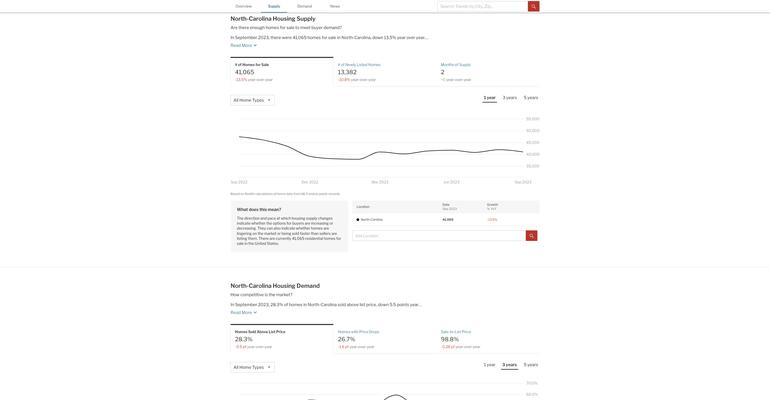 Task type: locate. For each thing, give the bounding box(es) containing it.
of right months
[[455, 62, 459, 67]]

1 for +0
[[484, 95, 486, 100]]

0 vertical spatial 5 years
[[524, 95, 538, 100]]

points
[[397, 303, 409, 308]]

0 horizontal spatial sold
[[292, 232, 299, 236]]

for right residential
[[336, 237, 341, 241]]

0 horizontal spatial whether
[[251, 221, 266, 226]]

1 1 from the top
[[484, 95, 486, 100]]

for down which
[[287, 221, 292, 226]]

0 horizontal spatial #
[[235, 62, 237, 67]]

Add Location search field
[[353, 231, 526, 241]]

1 vertical spatial 5
[[524, 363, 527, 368]]

1 vertical spatial sale
[[328, 35, 336, 40]]

september down competitive
[[235, 303, 257, 308]]

homes
[[266, 25, 279, 30], [308, 35, 321, 40], [311, 227, 323, 231], [324, 237, 336, 241], [289, 303, 303, 308]]

1 vertical spatial in
[[245, 242, 248, 246]]

list inside homes sold above list price 28.3% -5.5 pt year-over-year
[[269, 330, 276, 335]]

1 home from the top
[[240, 98, 251, 103]]

1 horizontal spatial supply
[[297, 15, 316, 22]]

2 price from the left
[[359, 330, 368, 335]]

2 all home types from the top
[[234, 366, 264, 371]]

of left home
[[274, 192, 277, 196]]

list right above
[[269, 330, 276, 335]]

homes left sale
[[243, 62, 255, 67]]

- inside sale-to-list price 98.8% -0.28 pt year-over-year
[[441, 345, 443, 350]]

5 years
[[524, 95, 538, 100], [524, 363, 538, 368]]

2 housing from the top
[[273, 283, 296, 290]]

months
[[441, 62, 454, 67]]

read more down are at the top left of the page
[[231, 43, 252, 48]]

- inside homes sold above list price 28.3% -5.5 pt year-over-year
[[235, 345, 237, 350]]

2 pt from the left
[[345, 345, 349, 350]]

carolina for north-carolina housing demand
[[249, 283, 272, 290]]

0 vertical spatial submit search image
[[532, 4, 536, 9]]

2023, down enough
[[258, 35, 270, 40]]

2 home from the top
[[240, 366, 251, 371]]

overview link
[[231, 0, 257, 12]]

1 vertical spatial 1 year button
[[483, 363, 497, 370]]

of
[[238, 62, 242, 67], [341, 62, 345, 67], [455, 62, 459, 67], [274, 192, 277, 196], [284, 303, 288, 308]]

0 vertical spatial on
[[241, 192, 244, 196]]

1 more from the top
[[242, 43, 252, 48]]

2 in from the top
[[231, 303, 234, 308]]

mean?
[[268, 207, 281, 212]]

3 price from the left
[[462, 330, 471, 335]]

1 year button
[[483, 95, 497, 103], [483, 363, 497, 370]]

down
[[373, 35, 383, 40], [378, 303, 389, 308]]

supply
[[268, 4, 280, 8], [297, 15, 316, 22], [459, 62, 471, 67]]

over- inside # of newly listed homes 13,382 -10.8% year-over-year
[[360, 77, 369, 82]]

over- inside sale-to-list price 98.8% -0.28 pt year-over-year
[[464, 345, 473, 350]]

0 vertical spatial in
[[231, 35, 234, 40]]

1 vertical spatial 5 years
[[524, 363, 538, 368]]

1 horizontal spatial #
[[338, 62, 340, 67]]

over- down with
[[358, 345, 367, 350]]

are
[[305, 221, 311, 226], [324, 227, 329, 231], [332, 232, 337, 236], [270, 237, 275, 241]]

1 vertical spatial …
[[419, 303, 422, 308]]

submit search image
[[532, 4, 536, 9], [530, 234, 534, 239]]

2 vertical spatial in
[[304, 303, 307, 308]]

buyer
[[312, 25, 323, 30]]

year inside sale-to-list price 98.8% -0.28 pt year-over-year
[[473, 345, 481, 350]]

2 5 from the top
[[524, 363, 527, 368]]

2
[[441, 69, 445, 76]]

0 vertical spatial or
[[330, 221, 333, 226]]

year.
[[416, 35, 425, 40]]

2023,
[[258, 35, 270, 40], [258, 303, 270, 308]]

year inside homes sold above list price 28.3% -5.5 pt year-over-year
[[265, 345, 272, 350]]

than
[[311, 232, 319, 236]]

the
[[267, 221, 272, 226], [258, 232, 264, 236], [249, 242, 254, 246], [269, 293, 275, 298]]

decreasing.
[[237, 227, 257, 231]]

2 5 years from the top
[[524, 363, 538, 368]]

indicate up being
[[282, 227, 295, 231]]

of inside "# of homes for sale 41,065 -13.5% year-over-year"
[[238, 62, 242, 67]]

1 housing from the top
[[273, 15, 296, 22]]

housing up market?
[[273, 283, 296, 290]]

year- inside "# of homes for sale 41,065 -13.5% year-over-year"
[[248, 77, 257, 82]]

housing for supply
[[273, 15, 296, 22]]

1 read from the top
[[231, 43, 241, 48]]

more
[[242, 43, 252, 48], [242, 311, 252, 316]]

0 vertical spatial supply
[[268, 4, 280, 8]]

%
[[487, 207, 490, 211]]

more down competitive
[[242, 311, 252, 316]]

3 pt from the left
[[451, 345, 455, 350]]

in inside 'the direction and pace at which housing supply changes indicate whether the options for buyers are increasing or decreasing. they can also indicate whether homes are lingering on the market or being sold faster than sellers are listing them. there are currently 41,065 residential homes for sale in the united states.'
[[245, 242, 248, 246]]

Search Trends by City, Zip... search field
[[438, 1, 528, 12]]

2 1 year button from the top
[[483, 363, 497, 370]]

year- for 13,382
[[351, 77, 360, 82]]

types for 41,065
[[252, 98, 264, 103]]

location
[[357, 205, 370, 209]]

1 horizontal spatial on
[[253, 232, 257, 236]]

homes right listed at the left top
[[369, 62, 381, 67]]

0 vertical spatial 3 years button
[[502, 95, 519, 102]]

0 vertical spatial in
[[337, 35, 341, 40]]

year- inside homes with price drops 26.7% -1.6 pt year-over-year
[[350, 345, 358, 350]]

over- right 0.28
[[464, 345, 473, 350]]

read more link
[[231, 41, 447, 48], [231, 308, 447, 316]]

there
[[259, 237, 269, 241]]

mls
[[301, 192, 308, 196]]

are up "states."
[[270, 237, 275, 241]]

demand
[[298, 4, 312, 8], [297, 283, 320, 290]]

in for north-carolina housing demand
[[231, 303, 234, 308]]

housing up the are there enough homes for sale to meet buyer demand?
[[273, 15, 296, 22]]

carolina for north-carolina housing supply
[[249, 15, 272, 22]]

1 horizontal spatial pt
[[345, 345, 349, 350]]

2 read from the top
[[231, 311, 241, 316]]

in
[[231, 35, 234, 40], [231, 303, 234, 308]]

or down changes
[[330, 221, 333, 226]]

1 vertical spatial read more
[[231, 311, 252, 316]]

read
[[231, 43, 241, 48], [231, 311, 241, 316]]

0 vertical spatial sale
[[287, 25, 295, 30]]

0 vertical spatial read more link
[[231, 41, 447, 48]]

1 vertical spatial 3
[[503, 363, 505, 368]]

read more link down in september 2023, 28.3% of homes in north-carolina sold above list price, down 5.5 points year …
[[231, 308, 447, 316]]

north-
[[231, 15, 249, 22], [342, 35, 355, 40], [361, 218, 371, 222], [231, 283, 249, 290], [308, 303, 321, 308]]

1 september from the top
[[235, 35, 257, 40]]

demand up in september 2023, 28.3% of homes in north-carolina sold above list price, down 5.5 points year …
[[297, 283, 320, 290]]

of for 2
[[455, 62, 459, 67]]

5 years button for price
[[523, 363, 540, 370]]

0 vertical spatial 28.3%
[[271, 303, 283, 308]]

1 horizontal spatial list
[[455, 330, 461, 335]]

1 horizontal spatial 28.3%
[[271, 303, 283, 308]]

1 2023, from the top
[[258, 35, 270, 40]]

sale down listing at the bottom left of page
[[237, 242, 244, 246]]

41,065 inside "# of homes for sale 41,065 -13.5% year-over-year"
[[235, 69, 254, 76]]

indicate
[[237, 221, 251, 226], [282, 227, 295, 231]]

2 vertical spatial supply
[[459, 62, 471, 67]]

1 list from the left
[[269, 330, 276, 335]]

on inside 'the direction and pace at which housing supply changes indicate whether the options for buyers are increasing or decreasing. they can also indicate whether homes are lingering on the market or being sold faster than sellers are listing them. there are currently 41,065 residential homes for sale in the united states.'
[[253, 232, 257, 236]]

pt inside homes with price drops 26.7% -1.6 pt year-over-year
[[345, 345, 349, 350]]

all home types
[[234, 98, 264, 103], [234, 366, 264, 371]]

pt
[[243, 345, 247, 350], [345, 345, 349, 350], [451, 345, 455, 350]]

price right above
[[276, 330, 286, 335]]

types
[[252, 98, 264, 103], [252, 366, 264, 371]]

read more link down 'in september 2023, there were 41,065 homes for sale in north-carolina, down 13.5% year over year. …'
[[231, 41, 447, 48]]

sold right being
[[292, 232, 299, 236]]

41,065 inside 'the direction and pace at which housing supply changes indicate whether the options for buyers are increasing or decreasing. they can also indicate whether homes are lingering on the market or being sold faster than sellers are listing them. there are currently 41,065 residential homes for sale in the united states.'
[[292, 237, 304, 241]]

on up them.
[[253, 232, 257, 236]]

of inside months of supply 2 +0 year-over-year
[[455, 62, 459, 67]]

1 vertical spatial read
[[231, 311, 241, 316]]

down right price,
[[378, 303, 389, 308]]

in down how
[[231, 303, 234, 308]]

#
[[235, 62, 237, 67], [338, 62, 340, 67]]

1 vertical spatial there
[[271, 35, 281, 40]]

2 horizontal spatial pt
[[451, 345, 455, 350]]

price inside sale-to-list price 98.8% -0.28 pt year-over-year
[[462, 330, 471, 335]]

5.5
[[390, 303, 396, 308], [237, 345, 242, 350]]

sold left "above"
[[338, 303, 346, 308]]

sold inside 'the direction and pace at which housing supply changes indicate whether the options for buyers are increasing or decreasing. they can also indicate whether homes are lingering on the market or being sold faster than sellers are listing them. there are currently 41,065 residential homes for sale in the united states.'
[[292, 232, 299, 236]]

homes with price drops 26.7% -1.6 pt year-over-year
[[338, 330, 379, 350]]

+0
[[441, 77, 446, 82]]

1 horizontal spatial sale
[[287, 25, 295, 30]]

listing
[[237, 237, 247, 241]]

or down also
[[277, 232, 281, 236]]

september
[[235, 35, 257, 40], [235, 303, 257, 308]]

1 5 years button from the top
[[523, 95, 540, 102]]

… right points
[[419, 303, 422, 308]]

2 horizontal spatial supply
[[459, 62, 471, 67]]

are
[[231, 25, 238, 30]]

0 vertical spatial 2023,
[[258, 35, 270, 40]]

2 # from the left
[[338, 62, 340, 67]]

housing for demand
[[273, 283, 296, 290]]

1 # from the left
[[235, 62, 237, 67]]

0 horizontal spatial 13.5%
[[237, 77, 247, 82]]

0 horizontal spatial 28.3%
[[235, 336, 253, 343]]

over- inside "# of homes for sale 41,065 -13.5% year-over-year"
[[257, 77, 265, 82]]

0 vertical spatial …
[[425, 35, 429, 40]]

1 1 year from the top
[[484, 95, 496, 100]]

2 horizontal spatial price
[[462, 330, 471, 335]]

2 1 year from the top
[[484, 363, 496, 368]]

homes down sellers
[[324, 237, 336, 241]]

# inside # of newly listed homes 13,382 -10.8% year-over-year
[[338, 62, 340, 67]]

0 vertical spatial housing
[[273, 15, 296, 22]]

1 read more from the top
[[231, 43, 252, 48]]

list up 98.8%
[[455, 330, 461, 335]]

homes inside homes sold above list price 28.3% -5.5 pt year-over-year
[[235, 330, 248, 335]]

2 september from the top
[[235, 303, 257, 308]]

0 vertical spatial 5
[[524, 95, 527, 100]]

of inside # of newly listed homes 13,382 -10.8% year-over-year
[[341, 62, 345, 67]]

read more for 41,065
[[231, 43, 252, 48]]

1 horizontal spatial whether
[[296, 227, 310, 231]]

5 for 2
[[524, 95, 527, 100]]

over- for 13,382
[[360, 77, 369, 82]]

year- inside homes sold above list price 28.3% -5.5 pt year-over-year
[[247, 345, 256, 350]]

1 price from the left
[[276, 330, 286, 335]]

above
[[257, 330, 268, 335]]

2 more from the top
[[242, 311, 252, 316]]

all
[[234, 98, 239, 103], [234, 366, 239, 371]]

- inside homes with price drops 26.7% -1.6 pt year-over-year
[[338, 345, 340, 350]]

data sep 2023
[[443, 203, 457, 211]]

all home types for 41,065
[[234, 98, 264, 103]]

list inside sale-to-list price 98.8% -0.28 pt year-over-year
[[455, 330, 461, 335]]

of left sale
[[238, 62, 242, 67]]

the up can
[[267, 221, 272, 226]]

homes down buyer
[[308, 35, 321, 40]]

1 horizontal spatial 13.5%
[[384, 35, 396, 40]]

for inside "# of homes for sale 41,065 -13.5% year-over-year"
[[256, 62, 261, 67]]

how competitive is the market?
[[231, 293, 293, 298]]

price right with
[[359, 330, 368, 335]]

supply up the north-carolina housing supply
[[268, 4, 280, 8]]

north-carolina
[[361, 218, 383, 222]]

0 vertical spatial 3 years
[[503, 95, 517, 100]]

0 vertical spatial sold
[[292, 232, 299, 236]]

more down enough
[[242, 43, 252, 48]]

year
[[397, 35, 406, 40], [265, 77, 273, 82], [369, 77, 376, 82], [464, 77, 472, 82], [487, 95, 496, 100], [410, 303, 419, 308], [265, 345, 272, 350], [367, 345, 375, 350], [473, 345, 481, 350], [487, 363, 496, 368]]

2 read more link from the top
[[231, 308, 447, 316]]

types for 28.3%
[[252, 366, 264, 371]]

0 horizontal spatial …
[[419, 303, 422, 308]]

home
[[277, 192, 286, 196]]

listed
[[357, 62, 368, 67]]

1 vertical spatial 5.5
[[237, 345, 242, 350]]

1 horizontal spatial or
[[330, 221, 333, 226]]

of down market?
[[284, 303, 288, 308]]

13.5%
[[384, 35, 396, 40], [237, 77, 247, 82], [489, 218, 498, 222]]

north- for north-carolina housing supply
[[231, 15, 249, 22]]

whether
[[251, 221, 266, 226], [296, 227, 310, 231]]

0 vertical spatial demand
[[298, 4, 312, 8]]

over- right +0
[[455, 77, 464, 82]]

1 5 years from the top
[[524, 95, 538, 100]]

records.
[[329, 192, 341, 196]]

# of homes for sale 41,065 -13.5% year-over-year
[[235, 62, 273, 82]]

28.3% down market?
[[271, 303, 283, 308]]

# for 13,382
[[338, 62, 340, 67]]

north- for north-carolina
[[361, 218, 371, 222]]

read more down how
[[231, 311, 252, 316]]

0 vertical spatial there
[[239, 25, 249, 30]]

1 vertical spatial 28.3%
[[235, 336, 253, 343]]

1 vertical spatial indicate
[[282, 227, 295, 231]]

or
[[330, 221, 333, 226], [277, 232, 281, 236]]

over- for 41,065
[[257, 77, 265, 82]]

for
[[280, 25, 286, 30], [322, 35, 328, 40], [256, 62, 261, 67], [287, 221, 292, 226], [336, 237, 341, 241]]

2023, down how competitive is the market?
[[258, 303, 270, 308]]

home for 28.3%
[[240, 366, 251, 371]]

1 vertical spatial 1
[[484, 363, 486, 368]]

1 all home types from the top
[[234, 98, 264, 103]]

1 vertical spatial 1 year
[[484, 363, 496, 368]]

1 horizontal spatial 5.5
[[390, 303, 396, 308]]

2 2023, from the top
[[258, 303, 270, 308]]

1 vertical spatial all
[[234, 366, 239, 371]]

2 vertical spatial sale
[[237, 242, 244, 246]]

supply right months
[[459, 62, 471, 67]]

changes
[[318, 216, 333, 221]]

price right to-
[[462, 330, 471, 335]]

over- for 26.7%
[[358, 345, 367, 350]]

1 pt from the left
[[243, 345, 247, 350]]

for left sale
[[256, 62, 261, 67]]

september down enough
[[235, 35, 257, 40]]

price
[[276, 330, 286, 335], [359, 330, 368, 335], [462, 330, 471, 335]]

…
[[425, 35, 429, 40], [419, 303, 422, 308]]

0 vertical spatial 1 year button
[[483, 95, 497, 103]]

over- down listed at the left top
[[360, 77, 369, 82]]

1 vertical spatial on
[[253, 232, 257, 236]]

2023, for 28.3%
[[258, 303, 270, 308]]

sale down demand?
[[328, 35, 336, 40]]

supply inside months of supply 2 +0 year-over-year
[[459, 62, 471, 67]]

for up were
[[280, 25, 286, 30]]

read down how
[[231, 311, 241, 316]]

year- inside sale-to-list price 98.8% -0.28 pt year-over-year
[[456, 345, 464, 350]]

2 1 from the top
[[484, 363, 486, 368]]

read down are at the top left of the page
[[231, 43, 241, 48]]

1 horizontal spatial …
[[425, 35, 429, 40]]

… right over
[[425, 35, 429, 40]]

0 vertical spatial all
[[234, 98, 239, 103]]

read more
[[231, 43, 252, 48], [231, 311, 252, 316]]

year- inside # of newly listed homes 13,382 -10.8% year-over-year
[[351, 77, 360, 82]]

over-
[[257, 77, 265, 82], [360, 77, 369, 82], [455, 77, 464, 82], [256, 345, 265, 350], [358, 345, 367, 350], [464, 345, 473, 350]]

1 vertical spatial 3 years
[[503, 363, 517, 368]]

1 vertical spatial 3 years button
[[501, 363, 519, 370]]

whether up faster
[[296, 227, 310, 231]]

0 horizontal spatial price
[[276, 330, 286, 335]]

over- down above
[[256, 345, 265, 350]]

1 read more link from the top
[[231, 41, 447, 48]]

there right are at the top left of the page
[[239, 25, 249, 30]]

in down are at the top left of the page
[[231, 35, 234, 40]]

indicate up decreasing.
[[237, 221, 251, 226]]

homes up 26.7%
[[338, 330, 350, 335]]

pt for 98.8%
[[451, 345, 455, 350]]

1 year button for +0
[[483, 95, 497, 103]]

1 year button for 98.8%
[[483, 363, 497, 370]]

0 horizontal spatial indicate
[[237, 221, 251, 226]]

1 vertical spatial whether
[[296, 227, 310, 231]]

1 vertical spatial sold
[[338, 303, 346, 308]]

residential
[[305, 237, 323, 241]]

0 horizontal spatial supply
[[268, 4, 280, 8]]

1 in from the top
[[231, 35, 234, 40]]

0 vertical spatial 1
[[484, 95, 486, 100]]

0 vertical spatial read more
[[231, 43, 252, 48]]

2 types from the top
[[252, 366, 264, 371]]

supply up "meet"
[[297, 15, 316, 22]]

- inside "# of homes for sale 41,065 -13.5% year-over-year"
[[235, 77, 237, 82]]

1 types from the top
[[252, 98, 264, 103]]

demand up "meet"
[[298, 4, 312, 8]]

26.7%
[[338, 336, 355, 343]]

1 5 from the top
[[524, 95, 527, 100]]

1 vertical spatial more
[[242, 311, 252, 316]]

1 vertical spatial read more link
[[231, 308, 447, 316]]

# inside "# of homes for sale 41,065 -13.5% year-over-year"
[[235, 62, 237, 67]]

1 vertical spatial home
[[240, 366, 251, 371]]

0 horizontal spatial sale
[[237, 242, 244, 246]]

0 vertical spatial down
[[373, 35, 383, 40]]

1 vertical spatial types
[[252, 366, 264, 371]]

years
[[507, 95, 517, 100], [528, 95, 538, 100], [506, 363, 517, 368], [528, 363, 538, 368]]

does
[[249, 207, 259, 212]]

read more link for 13,382
[[231, 41, 447, 48]]

0 vertical spatial all home types
[[234, 98, 264, 103]]

1 vertical spatial all home types
[[234, 366, 264, 371]]

homes down market?
[[289, 303, 303, 308]]

2 read more from the top
[[231, 311, 252, 316]]

for down buyer
[[322, 35, 328, 40]]

0 horizontal spatial or
[[277, 232, 281, 236]]

homes left sold
[[235, 330, 248, 335]]

sale
[[287, 25, 295, 30], [328, 35, 336, 40], [237, 242, 244, 246]]

1 horizontal spatial price
[[359, 330, 368, 335]]

sale left to
[[287, 25, 295, 30]]

0 horizontal spatial in
[[245, 242, 248, 246]]

down right the carolina,
[[373, 35, 383, 40]]

over- down sale
[[257, 77, 265, 82]]

0 vertical spatial more
[[242, 43, 252, 48]]

list
[[269, 330, 276, 335], [455, 330, 461, 335]]

1 vertical spatial or
[[277, 232, 281, 236]]

0 horizontal spatial pt
[[243, 345, 247, 350]]

this
[[260, 207, 267, 212]]

there left were
[[271, 35, 281, 40]]

2 all from the top
[[234, 366, 239, 371]]

price,
[[366, 303, 377, 308]]

0 vertical spatial indicate
[[237, 221, 251, 226]]

0 vertical spatial 3
[[503, 95, 506, 100]]

1 vertical spatial in
[[231, 303, 234, 308]]

2 5 years button from the top
[[523, 363, 540, 370]]

1.6
[[340, 345, 345, 350]]

1 all from the top
[[234, 98, 239, 103]]

year- for 41,065
[[248, 77, 257, 82]]

pt inside sale-to-list price 98.8% -0.28 pt year-over-year
[[451, 345, 455, 350]]

over- inside homes with price drops 26.7% -1.6 pt year-over-year
[[358, 345, 367, 350]]

1 year
[[484, 95, 496, 100], [484, 363, 496, 368]]

year- inside months of supply 2 +0 year-over-year
[[447, 77, 455, 82]]

1 1 year button from the top
[[483, 95, 497, 103]]

homes inside "# of homes for sale 41,065 -13.5% year-over-year"
[[243, 62, 255, 67]]

of left newly
[[341, 62, 345, 67]]

on right based
[[241, 192, 244, 196]]

0 vertical spatial home
[[240, 98, 251, 103]]

2 list from the left
[[455, 330, 461, 335]]

the down them.
[[249, 242, 254, 246]]

1 vertical spatial housing
[[273, 283, 296, 290]]

28.3% down sold
[[235, 336, 253, 343]]

1 vertical spatial 2023,
[[258, 303, 270, 308]]

1 vertical spatial 5 years button
[[523, 363, 540, 370]]

1
[[484, 95, 486, 100], [484, 363, 486, 368]]

1 for 98.8%
[[484, 363, 486, 368]]

0 vertical spatial 1 year
[[484, 95, 496, 100]]

5 for price
[[524, 363, 527, 368]]

there
[[239, 25, 249, 30], [271, 35, 281, 40]]

read for 28.3%
[[231, 311, 241, 316]]

5 years button for 2
[[523, 95, 540, 102]]

data
[[286, 192, 293, 196]]

whether up they
[[251, 221, 266, 226]]

2 horizontal spatial 13.5%
[[489, 218, 498, 222]]



Task type: vqa. For each thing, say whether or not it's contained in the screenshot.
40 Units
no



Task type: describe. For each thing, give the bounding box(es) containing it.
above
[[347, 303, 359, 308]]

price inside homes sold above list price 28.3% -5.5 pt year-over-year
[[276, 330, 286, 335]]

from
[[294, 192, 301, 196]]

year- for 26.7%
[[350, 345, 358, 350]]

calculations
[[255, 192, 273, 196]]

and
[[260, 216, 267, 221]]

0 vertical spatial whether
[[251, 221, 266, 226]]

homes up than
[[311, 227, 323, 231]]

price inside homes with price drops 26.7% -1.6 pt year-over-year
[[359, 330, 368, 335]]

they
[[258, 227, 266, 231]]

homes inside homes with price drops 26.7% -1.6 pt year-over-year
[[338, 330, 350, 335]]

at
[[277, 216, 280, 221]]

faster
[[300, 232, 310, 236]]

newly
[[346, 62, 356, 67]]

and/or
[[309, 192, 319, 196]]

the right is
[[269, 293, 275, 298]]

increasing
[[311, 221, 329, 226]]

5 years for 2
[[524, 95, 538, 100]]

pt for 26.7%
[[345, 345, 349, 350]]

market
[[264, 232, 277, 236]]

over
[[407, 35, 415, 40]]

is
[[265, 293, 268, 298]]

which
[[281, 216, 291, 221]]

3 for 2
[[503, 95, 506, 100]]

data
[[443, 203, 450, 207]]

to
[[295, 25, 300, 30]]

are up sellers
[[324, 227, 329, 231]]

september for north-carolina housing demand
[[235, 303, 257, 308]]

2023, for 41,065
[[258, 35, 270, 40]]

north- for north-carolina housing demand
[[231, 283, 249, 290]]

with
[[351, 330, 359, 335]]

demand link
[[292, 0, 318, 12]]

… for 98.8%
[[419, 303, 422, 308]]

1 year for +0
[[484, 95, 496, 100]]

-13.5%
[[487, 218, 498, 222]]

enough
[[250, 25, 265, 30]]

# for 41,065
[[235, 62, 237, 67]]

being
[[282, 232, 291, 236]]

3 years for 2
[[503, 95, 517, 100]]

them.
[[248, 237, 258, 241]]

# of newly listed homes 13,382 -10.8% year-over-year
[[338, 62, 381, 82]]

what
[[237, 207, 248, 212]]

read more link for 26.7%
[[231, 308, 447, 316]]

year- for 98.8%
[[456, 345, 464, 350]]

year inside months of supply 2 +0 year-over-year
[[464, 77, 472, 82]]

based
[[231, 192, 240, 196]]

yoy
[[491, 207, 497, 211]]

drops
[[369, 330, 379, 335]]

housing
[[292, 216, 306, 221]]

can
[[267, 227, 273, 231]]

pt inside homes sold above list price 28.3% -5.5 pt year-over-year
[[243, 345, 247, 350]]

are down supply
[[305, 221, 311, 226]]

are there enough homes for sale to meet buyer demand?
[[231, 25, 342, 30]]

based on redfin calculations of home data from mls and/or public records.
[[231, 192, 341, 196]]

carolina,
[[355, 35, 372, 40]]

all for 41,065
[[234, 98, 239, 103]]

3 years for price
[[503, 363, 517, 368]]

carolina for north-carolina
[[371, 218, 383, 222]]

- inside # of newly listed homes 13,382 -10.8% year-over-year
[[338, 77, 340, 82]]

10.8%
[[340, 77, 350, 82]]

home for 41,065
[[240, 98, 251, 103]]

submit search image for add location search field at the bottom of the page
[[530, 234, 534, 239]]

13,382
[[338, 69, 357, 76]]

year inside # of newly listed homes 13,382 -10.8% year-over-year
[[369, 77, 376, 82]]

sale
[[262, 62, 269, 67]]

all for 28.3%
[[234, 366, 239, 371]]

5 years for price
[[524, 363, 538, 368]]

sale-to-list price 98.8% -0.28 pt year-over-year
[[441, 330, 481, 350]]

supply
[[306, 216, 318, 221]]

states.
[[267, 242, 279, 246]]

direction
[[244, 216, 260, 221]]

year inside "# of homes for sale 41,065 -13.5% year-over-year"
[[265, 77, 273, 82]]

2 horizontal spatial sale
[[328, 35, 336, 40]]

to-
[[450, 330, 455, 335]]

3 years button for 2
[[502, 95, 519, 102]]

more for 41,065
[[242, 43, 252, 48]]

pace
[[268, 216, 276, 221]]

of for 41,065
[[238, 62, 242, 67]]

lingering
[[237, 232, 252, 236]]

over- for 98.8%
[[464, 345, 473, 350]]

september for north-carolina housing supply
[[235, 35, 257, 40]]

overview
[[236, 4, 252, 8]]

over- inside months of supply 2 +0 year-over-year
[[455, 77, 464, 82]]

list
[[360, 303, 366, 308]]

news link
[[322, 0, 348, 12]]

0.28
[[443, 345, 451, 350]]

supply link
[[261, 0, 287, 12]]

buyers
[[292, 221, 304, 226]]

5.5 inside homes sold above list price 28.3% -5.5 pt year-over-year
[[237, 345, 242, 350]]

3 for price
[[503, 363, 505, 368]]

sold
[[248, 330, 256, 335]]

the down they
[[258, 232, 264, 236]]

united
[[255, 242, 266, 246]]

options
[[273, 221, 286, 226]]

market?
[[276, 293, 293, 298]]

homes sold above list price 28.3% -5.5 pt year-over-year
[[235, 330, 286, 350]]

growth
[[487, 203, 498, 207]]

3 years button for price
[[501, 363, 519, 370]]

in for north-carolina housing supply
[[231, 35, 234, 40]]

1 horizontal spatial there
[[271, 35, 281, 40]]

read more for 28.3%
[[231, 311, 252, 316]]

year inside homes with price drops 26.7% -1.6 pt year-over-year
[[367, 345, 375, 350]]

news
[[330, 4, 340, 8]]

homes inside # of newly listed homes 13,382 -10.8% year-over-year
[[369, 62, 381, 67]]

0 horizontal spatial on
[[241, 192, 244, 196]]

competitive
[[241, 293, 264, 298]]

1 vertical spatial demand
[[297, 283, 320, 290]]

the direction and pace at which housing supply changes indicate whether the options for buyers are increasing or decreasing. they can also indicate whether homes are lingering on the market or being sold faster than sellers are listing them. there are currently 41,065 residential homes for sale in the united states.
[[237, 216, 341, 246]]

public
[[319, 192, 328, 196]]

1 horizontal spatial in
[[304, 303, 307, 308]]

north-carolina housing supply
[[231, 15, 316, 22]]

1 year for 98.8%
[[484, 363, 496, 368]]

in september 2023, 28.3% of homes in north-carolina sold above list price, down 5.5 points year …
[[231, 303, 422, 308]]

2 horizontal spatial in
[[337, 35, 341, 40]]

all home types for 28.3%
[[234, 366, 264, 371]]

0 vertical spatial 5.5
[[390, 303, 396, 308]]

currently
[[276, 237, 291, 241]]

meet
[[300, 25, 311, 30]]

… for 2
[[425, 35, 429, 40]]

homes down the north-carolina housing supply
[[266, 25, 279, 30]]

sale inside 'the direction and pace at which housing supply changes indicate whether the options for buyers are increasing or decreasing. they can also indicate whether homes are lingering on the market or being sold faster than sellers are listing them. there are currently 41,065 residential homes for sale in the united states.'
[[237, 242, 244, 246]]

1 vertical spatial down
[[378, 303, 389, 308]]

sellers
[[320, 232, 331, 236]]

are right sellers
[[332, 232, 337, 236]]

1 vertical spatial supply
[[297, 15, 316, 22]]

of for 13,382
[[341, 62, 345, 67]]

also
[[274, 227, 281, 231]]

2023
[[449, 207, 457, 211]]

read for 41,065
[[231, 43, 241, 48]]

28.3% inside homes sold above list price 28.3% -5.5 pt year-over-year
[[235, 336, 253, 343]]

demand?
[[324, 25, 342, 30]]

over- inside homes sold above list price 28.3% -5.5 pt year-over-year
[[256, 345, 265, 350]]

13.5% inside "# of homes for sale 41,065 -13.5% year-over-year"
[[237, 77, 247, 82]]

submit search image for the search trends by city, zip... search box
[[532, 4, 536, 9]]

more for 28.3%
[[242, 311, 252, 316]]

were
[[282, 35, 292, 40]]

sep
[[443, 207, 449, 211]]

98.8%
[[441, 336, 459, 343]]

in september 2023, there were 41,065 homes for sale in north-carolina, down 13.5% year over year. …
[[231, 35, 429, 40]]

sale-
[[441, 330, 450, 335]]

2 vertical spatial 13.5%
[[489, 218, 498, 222]]

how
[[231, 293, 240, 298]]



